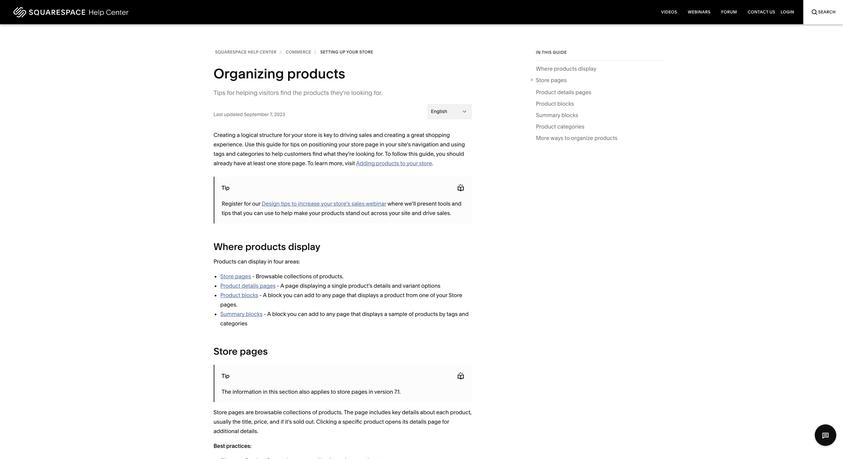 Task type: describe. For each thing, give the bounding box(es) containing it.
helping
[[236, 89, 258, 97]]

by
[[439, 311, 445, 317]]

categories inside creating a logical structure for your store is key to driving sales and creating a great shopping experience. use this guide for tips on positioning your store page in your site's navigation and using tags and categories to help customers find what they're looking for. to follow this guide, you should already have at least one store page. to learn more, visit
[[237, 150, 264, 157]]

- a block you can add to any page that displays a sample of products by tags and categories
[[220, 311, 469, 327]]

out.
[[305, 418, 315, 425]]

one inside - a block you can add to any page that displays a product from one of your store pages.
[[419, 292, 429, 299]]

login
[[781, 9, 794, 14]]

this down the site's in the top of the page
[[409, 150, 418, 157]]

1 horizontal spatial where products display
[[536, 65, 596, 72]]

0 horizontal spatial find
[[280, 89, 291, 97]]

practices:
[[226, 443, 252, 449]]

additional
[[214, 428, 239, 434]]

present
[[417, 200, 437, 207]]

learn
[[315, 160, 328, 167]]

drive
[[423, 210, 436, 216]]

key inside creating a logical structure for your store is key to driving sales and creating a great shopping experience. use this guide for tips on positioning your store page in your site's navigation and using tags and categories to help customers find what they're looking for. to follow this guide, you should already have at least one store page. to learn more, visit
[[324, 132, 332, 138]]

and inside - a block you can add to any page that displays a sample of products by tags and categories
[[459, 311, 469, 317]]

key inside store pages are browsable collections of products. the page includes key details about each product, usually the title, price, and if it's sold out. clicking a specific product opens its details page for additional details.
[[392, 409, 401, 416]]

products down 'follow'
[[376, 160, 399, 167]]

for. inside creating a logical structure for your store is key to driving sales and creating a great shopping experience. use this guide for tips on positioning your store page in your site's navigation and using tags and categories to help customers find what they're looking for. to follow this guide, you should already have at least one store page. to learn more, visit
[[376, 150, 384, 157]]

page up specific
[[355, 409, 368, 416]]

we'll
[[404, 200, 416, 207]]

in left version
[[369, 388, 373, 395]]

products
[[214, 258, 236, 265]]

your down increase
[[309, 210, 320, 216]]

store right applies
[[337, 388, 350, 395]]

page inside store pages - browsable collections of products. product details pages - a page displaying a single product's details and variant options
[[285, 282, 299, 289]]

across
[[371, 210, 388, 216]]

squarespace
[[215, 49, 247, 55]]

.
[[432, 160, 433, 167]]

commerce
[[286, 49, 311, 55]]

collections for browsable
[[283, 409, 311, 416]]

help inside the where we'll present tools and tips that you can use to help make your products stand out across your site and drive sales.
[[281, 210, 293, 216]]

if
[[281, 418, 284, 425]]

what
[[323, 150, 336, 157]]

guide inside creating a logical structure for your store is key to driving sales and creating a great shopping experience. use this guide for tips on positioning your store page in your site's navigation and using tags and categories to help customers find what they're looking for. to follow this guide, you should already have at least one store page. to learn more, visit
[[266, 141, 281, 148]]

options
[[421, 282, 440, 289]]

1 vertical spatial where products display
[[214, 241, 320, 252]]

is
[[318, 132, 322, 138]]

store left is
[[304, 132, 317, 138]]

1 horizontal spatial product blocks
[[536, 100, 574, 107]]

best practices:
[[214, 443, 252, 449]]

add for summary blocks
[[309, 311, 319, 317]]

includes
[[369, 409, 391, 416]]

tip for the information in this section also applies to store pages in version 7.1.
[[222, 372, 230, 379]]

block for summary blocks
[[272, 311, 286, 317]]

also
[[299, 388, 310, 395]]

in right information
[[263, 388, 267, 395]]

product inside - a block you can add to any page that displays a product from one of your store pages.
[[384, 292, 405, 299]]

structure
[[259, 132, 282, 138]]

you inside - a block you can add to any page that displays a sample of products by tags and categories
[[287, 311, 297, 317]]

products left they're
[[303, 89, 329, 97]]

displays for sample
[[362, 311, 383, 317]]

price,
[[254, 418, 268, 425]]

section
[[279, 388, 298, 395]]

2 vertical spatial display
[[248, 258, 266, 265]]

where
[[387, 200, 403, 207]]

details.
[[240, 428, 258, 434]]

on
[[301, 141, 308, 148]]

1 vertical spatial tips
[[281, 200, 290, 207]]

products down setting
[[287, 65, 345, 82]]

to down 'follow'
[[400, 160, 405, 167]]

at
[[247, 160, 252, 167]]

browsable
[[256, 273, 283, 280]]

summary inside summary blocks link
[[536, 112, 560, 119]]

setting
[[320, 49, 339, 55]]

that for summary blocks
[[351, 311, 361, 317]]

more,
[[329, 160, 344, 167]]

last updated september 7, 2023
[[214, 111, 285, 117]]

1 vertical spatial store pages
[[214, 346, 268, 357]]

and down shopping at the top right
[[440, 141, 450, 148]]

page inside creating a logical structure for your store is key to driving sales and creating a great shopping experience. use this guide for tips on positioning your store page in your site's navigation and using tags and categories to help customers find what they're looking for. to follow this guide, you should already have at least one store page. to learn more, visit
[[365, 141, 378, 148]]

login link
[[781, 0, 794, 24]]

creating
[[384, 132, 405, 138]]

and left creating
[[373, 132, 383, 138]]

0 vertical spatial the
[[222, 388, 231, 395]]

sample
[[389, 311, 407, 317]]

your down 'follow'
[[407, 160, 418, 167]]

tools
[[438, 200, 450, 207]]

looking inside creating a logical structure for your store is key to driving sales and creating a great shopping experience. use this guide for tips on positioning your store page in your site's navigation and using tags and categories to help customers find what they're looking for. to follow this guide, you should already have at least one store page. to learn more, visit
[[356, 150, 375, 157]]

in
[[536, 50, 541, 55]]

and down experience.
[[226, 150, 236, 157]]

each
[[436, 409, 449, 416]]

your down where
[[389, 210, 400, 216]]

a inside - a block you can add to any page that displays a sample of products by tags and categories
[[384, 311, 387, 317]]

sold
[[293, 418, 304, 425]]

areas:
[[285, 258, 300, 265]]

they're
[[337, 150, 354, 157]]

setting up your store
[[320, 49, 373, 55]]

product's
[[348, 282, 372, 289]]

find inside creating a logical structure for your store is key to driving sales and creating a great shopping experience. use this guide for tips on positioning your store page in your site's navigation and using tags and categories to help customers find what they're looking for. to follow this guide, you should already have at least one store page. to learn more, visit
[[313, 150, 322, 157]]

for inside store pages are browsable collections of products. the page includes key details about each product, usually the title, price, and if it's sold out. clicking a specific product opens its details page for additional details.
[[442, 418, 449, 425]]

tips for helping visitors find the products they're looking for.
[[214, 89, 383, 97]]

contact us
[[748, 9, 775, 14]]

shopping
[[426, 132, 450, 138]]

that for product blocks
[[347, 292, 356, 299]]

0 vertical spatial for.
[[374, 89, 383, 97]]

products can display in four areas:
[[214, 258, 300, 265]]

page inside - a block you can add to any page that displays a product from one of your store pages.
[[332, 292, 345, 299]]

applies
[[311, 388, 330, 395]]

details right its
[[410, 418, 427, 425]]

to left driving
[[334, 132, 339, 138]]

driving
[[340, 132, 358, 138]]

clicking
[[316, 418, 337, 425]]

forum
[[721, 9, 737, 14]]

webinars
[[688, 9, 711, 14]]

details right product's
[[374, 282, 391, 289]]

english button
[[427, 104, 472, 119]]

to inside - a block you can add to any page that displays a product from one of your store pages.
[[316, 292, 321, 299]]

page inside - a block you can add to any page that displays a sample of products by tags and categories
[[336, 311, 350, 317]]

store down driving
[[351, 141, 364, 148]]

site
[[401, 210, 410, 216]]

a for product blocks
[[263, 292, 267, 299]]

store inside dropdown button
[[536, 77, 549, 83]]

a inside store pages - browsable collections of products. product details pages - a page displaying a single product's details and variant options
[[327, 282, 330, 289]]

are
[[246, 409, 254, 416]]

products. for includes
[[319, 409, 343, 416]]

0 vertical spatial guide
[[553, 50, 567, 55]]

product categories
[[536, 123, 584, 130]]

a left logical
[[237, 132, 240, 138]]

product,
[[450, 409, 472, 416]]

pages.
[[220, 301, 237, 308]]

and right tools
[[452, 200, 462, 207]]

1 horizontal spatial product blocks link
[[536, 99, 574, 111]]

using
[[451, 141, 465, 148]]

variant
[[403, 282, 420, 289]]

this right use
[[256, 141, 265, 148]]

it's
[[285, 418, 292, 425]]

- a block you can add to any page that displays a product from one of your store pages.
[[220, 292, 462, 308]]

of inside store pages - browsable collections of products. product details pages - a page displaying a single product's details and variant options
[[313, 273, 318, 280]]

this right in
[[542, 50, 552, 55]]

to inside the where we'll present tools and tips that you can use to help make your products stand out across your site and drive sales.
[[275, 210, 280, 216]]

organize
[[571, 135, 593, 142]]

1 horizontal spatial to
[[385, 150, 391, 157]]

site's
[[398, 141, 411, 148]]

products right organize
[[594, 135, 617, 142]]

information
[[232, 388, 262, 395]]

from
[[406, 292, 418, 299]]

store pages inside dropdown button
[[536, 77, 567, 83]]

store right 'up'
[[359, 49, 373, 55]]

visitors
[[259, 89, 279, 97]]

to right applies
[[331, 388, 336, 395]]

1 vertical spatial where
[[214, 241, 243, 252]]

products up products can display in four areas:
[[245, 241, 286, 252]]

your right 'up'
[[346, 49, 358, 55]]

details down where products display link
[[557, 89, 574, 96]]

logical
[[241, 132, 258, 138]]

add for product blocks
[[304, 292, 314, 299]]

to right ways
[[565, 135, 570, 142]]

of inside - a block you can add to any page that displays a sample of products by tags and categories
[[409, 311, 414, 317]]

adding products to your store link
[[356, 160, 432, 167]]

make
[[294, 210, 308, 216]]

store inside store pages are browsable collections of products. the page includes key details about each product, usually the title, price, and if it's sold out. clicking a specific product opens its details page for additional details.
[[214, 409, 227, 416]]

0 vertical spatial store pages link
[[536, 75, 664, 85]]

organizing products
[[214, 65, 345, 82]]

follow
[[392, 150, 407, 157]]

have
[[234, 160, 246, 167]]

version
[[374, 388, 393, 395]]

usually
[[214, 418, 231, 425]]

store pages button
[[529, 75, 664, 85]]

can inside - a block you can add to any page that displays a sample of products by tags and categories
[[298, 311, 307, 317]]

and right site
[[412, 210, 421, 216]]

register for our design tips to increase your store's sales webinar
[[222, 200, 386, 207]]

opens
[[385, 418, 401, 425]]

- inside - a block you can add to any page that displays a sample of products by tags and categories
[[264, 311, 266, 317]]

0 vertical spatial summary blocks
[[536, 112, 578, 119]]

tip for register for our
[[222, 184, 230, 191]]

1 horizontal spatial the
[[293, 89, 302, 97]]

your up on on the top left
[[292, 132, 303, 138]]



Task type: locate. For each thing, give the bounding box(es) containing it.
search
[[818, 9, 836, 14]]

adding
[[356, 160, 375, 167]]

0 vertical spatial add
[[304, 292, 314, 299]]

1 horizontal spatial guide
[[553, 50, 567, 55]]

to right use
[[275, 210, 280, 216]]

1 horizontal spatial where
[[536, 65, 553, 72]]

product blocks link down product details pages
[[536, 99, 574, 111]]

a inside - a block you can add to any page that displays a product from one of your store pages.
[[263, 292, 267, 299]]

where products display up products can display in four areas:
[[214, 241, 320, 252]]

any inside - a block you can add to any page that displays a sample of products by tags and categories
[[326, 311, 335, 317]]

0 vertical spatial product blocks
[[536, 100, 574, 107]]

1 horizontal spatial a
[[267, 311, 271, 317]]

0 vertical spatial any
[[322, 292, 331, 299]]

0 vertical spatial tags
[[214, 150, 225, 157]]

0 vertical spatial help
[[272, 150, 283, 157]]

the left title,
[[232, 418, 241, 425]]

tips down register
[[222, 210, 231, 216]]

products
[[554, 65, 577, 72], [287, 65, 345, 82], [303, 89, 329, 97], [594, 135, 617, 142], [376, 160, 399, 167], [321, 210, 344, 216], [245, 241, 286, 252], [415, 311, 438, 317]]

1 vertical spatial product details pages link
[[220, 282, 276, 289]]

categories inside - a block you can add to any page that displays a sample of products by tags and categories
[[220, 320, 247, 327]]

0 horizontal spatial the
[[222, 388, 231, 395]]

products inside the where we'll present tools and tips that you can use to help make your products stand out across your site and drive sales.
[[321, 210, 344, 216]]

store's
[[333, 200, 350, 207]]

details
[[557, 89, 574, 96], [242, 282, 259, 289], [374, 282, 391, 289], [402, 409, 419, 416], [410, 418, 427, 425]]

store down guide,
[[419, 160, 432, 167]]

help down structure
[[272, 150, 283, 157]]

the left information
[[222, 388, 231, 395]]

0 horizontal spatial tags
[[214, 150, 225, 157]]

0 vertical spatial tip
[[222, 184, 230, 191]]

products. up clicking
[[319, 409, 343, 416]]

specific
[[342, 418, 362, 425]]

add
[[304, 292, 314, 299], [309, 311, 319, 317]]

page down single on the bottom of the page
[[332, 292, 345, 299]]

2 vertical spatial a
[[267, 311, 271, 317]]

its
[[402, 418, 408, 425]]

stand
[[346, 210, 360, 216]]

more ways to organize products link
[[536, 133, 617, 145]]

1 vertical spatial sales
[[351, 200, 365, 207]]

0 horizontal spatial summary blocks link
[[220, 311, 263, 317]]

and right 'by'
[[459, 311, 469, 317]]

1 horizontal spatial key
[[392, 409, 401, 416]]

1 vertical spatial that
[[347, 292, 356, 299]]

to inside - a block you can add to any page that displays a sample of products by tags and categories
[[320, 311, 325, 317]]

tips inside creating a logical structure for your store is key to driving sales and creating a great shopping experience. use this guide for tips on positioning your store page in your site's navigation and using tags and categories to help customers find what they're looking for. to follow this guide, you should already have at least one store page. to learn more, visit
[[290, 141, 300, 148]]

0 vertical spatial display
[[578, 65, 596, 72]]

visit
[[345, 160, 355, 167]]

1 vertical spatial the
[[344, 409, 353, 416]]

find up "learn"
[[313, 150, 322, 157]]

product inside store pages are browsable collections of products. the page includes key details about each product, usually the title, price, and if it's sold out. clicking a specific product opens its details page for additional details.
[[364, 418, 384, 425]]

add inside - a block you can add to any page that displays a product from one of your store pages.
[[304, 292, 314, 299]]

0 horizontal spatial key
[[324, 132, 332, 138]]

store
[[359, 49, 373, 55], [304, 132, 317, 138], [351, 141, 364, 148], [278, 160, 291, 167], [419, 160, 432, 167], [337, 388, 350, 395]]

they're
[[331, 89, 350, 97]]

any inside - a block you can add to any page that displays a product from one of your store pages.
[[322, 292, 331, 299]]

increase
[[298, 200, 320, 207]]

single
[[332, 282, 347, 289]]

a
[[280, 282, 284, 289], [263, 292, 267, 299], [267, 311, 271, 317]]

0 vertical spatial that
[[232, 210, 242, 216]]

pages
[[551, 77, 567, 83], [575, 89, 591, 96], [235, 273, 251, 280], [260, 282, 276, 289], [240, 346, 268, 357], [351, 388, 367, 395], [228, 409, 244, 416]]

product inside store pages - browsable collections of products. product details pages - a page displaying a single product's details and variant options
[[220, 282, 240, 289]]

of inside - a block you can add to any page that displays a product from one of your store pages.
[[430, 292, 435, 299]]

products. up single on the bottom of the page
[[319, 273, 344, 280]]

block inside - a block you can add to any page that displays a product from one of your store pages.
[[268, 292, 282, 299]]

the inside store pages are browsable collections of products. the page includes key details about each product, usually the title, price, and if it's sold out. clicking a specific product opens its details page for additional details.
[[344, 409, 353, 416]]

to down - a block you can add to any page that displays a product from one of your store pages.
[[320, 311, 325, 317]]

categories down use
[[237, 150, 264, 157]]

0 vertical spatial store pages
[[536, 77, 567, 83]]

add inside - a block you can add to any page that displays a sample of products by tags and categories
[[309, 311, 319, 317]]

0 vertical spatial collections
[[284, 273, 312, 280]]

1 horizontal spatial summary
[[536, 112, 560, 119]]

the inside store pages are browsable collections of products. the page includes key details about each product, usually the title, price, and if it's sold out. clicking a specific product opens its details page for additional details.
[[232, 418, 241, 425]]

0 vertical spatial a
[[280, 282, 284, 289]]

design tips to increase your store's sales webinar link
[[262, 200, 386, 207]]

1 vertical spatial a
[[263, 292, 267, 299]]

in inside creating a logical structure for your store is key to driving sales and creating a great shopping experience. use this guide for tips on positioning your store page in your site's navigation and using tags and categories to help customers find what they're looking for. to follow this guide, you should already have at least one store page. to learn more, visit
[[380, 141, 384, 148]]

block inside - a block you can add to any page that displays a sample of products by tags and categories
[[272, 311, 286, 317]]

sales inside creating a logical structure for your store is key to driving sales and creating a great shopping experience. use this guide for tips on positioning your store page in your site's navigation and using tags and categories to help customers find what they're looking for. to follow this guide, you should already have at least one store page. to learn more, visit
[[359, 132, 372, 138]]

block for product blocks
[[268, 292, 282, 299]]

0 vertical spatial displays
[[358, 292, 379, 299]]

tip
[[222, 184, 230, 191], [222, 372, 230, 379]]

store inside - a block you can add to any page that displays a product from one of your store pages.
[[449, 292, 462, 299]]

up
[[340, 49, 345, 55]]

0 vertical spatial the
[[293, 89, 302, 97]]

1 vertical spatial product
[[364, 418, 384, 425]]

key
[[324, 132, 332, 138], [392, 409, 401, 416]]

1 vertical spatial one
[[419, 292, 429, 299]]

0 horizontal spatial display
[[248, 258, 266, 265]]

creating a logical structure for your store is key to driving sales and creating a great shopping experience. use this guide for tips on positioning your store page in your site's navigation and using tags and categories to help customers find what they're looking for. to follow this guide, you should already have at least one store page. to learn more, visit
[[214, 132, 465, 167]]

where we'll present tools and tips that you can use to help make your products stand out across your site and drive sales.
[[222, 200, 462, 216]]

can inside the where we'll present tools and tips that you can use to help make your products stand out across your site and drive sales.
[[254, 210, 263, 216]]

for.
[[374, 89, 383, 97], [376, 150, 384, 157]]

0 vertical spatial product
[[384, 292, 405, 299]]

categories inside product categories link
[[557, 123, 584, 130]]

the
[[293, 89, 302, 97], [232, 418, 241, 425]]

that down product's
[[347, 292, 356, 299]]

that inside - a block you can add to any page that displays a product from one of your store pages.
[[347, 292, 356, 299]]

collections down areas:
[[284, 273, 312, 280]]

0 vertical spatial key
[[324, 132, 332, 138]]

summary
[[536, 112, 560, 119], [220, 311, 245, 317]]

help inside creating a logical structure for your store is key to driving sales and creating a great shopping experience. use this guide for tips on positioning your store page in your site's navigation and using tags and categories to help customers find what they're looking for. to follow this guide, you should already have at least one store page. to learn more, visit
[[272, 150, 283, 157]]

product blocks
[[536, 100, 574, 107], [220, 292, 258, 299]]

positioning
[[309, 141, 337, 148]]

looking right they're
[[351, 89, 372, 97]]

0 horizontal spatial store pages
[[214, 346, 268, 357]]

forum link
[[716, 0, 742, 24]]

your up they're
[[339, 141, 350, 148]]

videos
[[661, 9, 677, 14]]

guide down structure
[[266, 141, 281, 148]]

sales right driving
[[359, 132, 372, 138]]

product details pages link down browsable
[[220, 282, 276, 289]]

product details pages link down where products display link
[[536, 88, 591, 99]]

help
[[248, 49, 259, 55]]

a inside store pages - browsable collections of products. product details pages - a page displaying a single product's details and variant options
[[280, 282, 284, 289]]

your left store's
[[321, 200, 332, 207]]

1 tip from the top
[[222, 184, 230, 191]]

register
[[222, 200, 243, 207]]

page
[[365, 141, 378, 148], [285, 282, 299, 289], [332, 292, 345, 299], [336, 311, 350, 317], [355, 409, 368, 416], [428, 418, 441, 425]]

1 horizontal spatial one
[[419, 292, 429, 299]]

collections inside store pages are browsable collections of products. the page includes key details about each product, usually the title, price, and if it's sold out. clicking a specific product opens its details page for additional details.
[[283, 409, 311, 416]]

a inside - a block you can add to any page that displays a sample of products by tags and categories
[[267, 311, 271, 317]]

the down organizing products
[[293, 89, 302, 97]]

- inside - a block you can add to any page that displays a product from one of your store pages.
[[260, 292, 262, 299]]

a inside - a block you can add to any page that displays a product from one of your store pages.
[[380, 292, 383, 299]]

1 vertical spatial displays
[[362, 311, 383, 317]]

1 vertical spatial add
[[309, 311, 319, 317]]

summary down the 'pages.'
[[220, 311, 245, 317]]

product blocks link up the 'pages.'
[[220, 292, 258, 299]]

to up least
[[265, 150, 270, 157]]

for
[[227, 89, 235, 97], [284, 132, 290, 138], [282, 141, 289, 148], [244, 200, 251, 207], [442, 418, 449, 425]]

products left 'by'
[[415, 311, 438, 317]]

key right is
[[324, 132, 332, 138]]

categories down the 'pages.'
[[220, 320, 247, 327]]

products. inside store pages - browsable collections of products. product details pages - a page displaying a single product's details and variant options
[[319, 273, 344, 280]]

0 vertical spatial where products display
[[536, 65, 596, 72]]

of
[[313, 273, 318, 280], [430, 292, 435, 299], [409, 311, 414, 317], [312, 409, 317, 416]]

already
[[214, 160, 232, 167]]

use
[[264, 210, 274, 216]]

summary blocks down the 'pages.'
[[220, 311, 263, 317]]

pages inside dropdown button
[[551, 77, 567, 83]]

1 vertical spatial help
[[281, 210, 293, 216]]

for right the tips
[[227, 89, 235, 97]]

1 vertical spatial any
[[326, 311, 335, 317]]

0 vertical spatial product blocks link
[[536, 99, 574, 111]]

tips right "design"
[[281, 200, 290, 207]]

webinars link
[[683, 0, 716, 24]]

2 vertical spatial that
[[351, 311, 361, 317]]

this left the 'section'
[[269, 388, 278, 395]]

0 horizontal spatial guide
[[266, 141, 281, 148]]

creating
[[214, 132, 235, 138]]

1 vertical spatial for.
[[376, 150, 384, 157]]

browsable
[[255, 409, 282, 416]]

and inside store pages are browsable collections of products. the page includes key details about each product, usually the title, price, and if it's sold out. clicking a specific product opens its details page for additional details.
[[270, 418, 279, 425]]

collections inside store pages - browsable collections of products. product details pages - a page displaying a single product's details and variant options
[[284, 273, 312, 280]]

to left "learn"
[[308, 160, 313, 167]]

details up its
[[402, 409, 419, 416]]

looking up adding
[[356, 150, 375, 157]]

1 vertical spatial product blocks
[[220, 292, 258, 299]]

7,
[[270, 111, 273, 117]]

a left great
[[407, 132, 410, 138]]

a inside store pages are browsable collections of products. the page includes key details about each product, usually the title, price, and if it's sold out. clicking a specific product opens its details page for additional details.
[[338, 418, 341, 425]]

1 vertical spatial categories
[[237, 150, 264, 157]]

any
[[322, 292, 331, 299], [326, 311, 335, 317]]

0 vertical spatial where
[[536, 65, 553, 72]]

for left our
[[244, 200, 251, 207]]

navigation
[[412, 141, 439, 148]]

search button
[[803, 0, 843, 24]]

about
[[420, 409, 435, 416]]

store
[[536, 77, 549, 83], [220, 273, 234, 280], [449, 292, 462, 299], [214, 346, 238, 357], [214, 409, 227, 416]]

displays down product's
[[358, 292, 379, 299]]

blocks
[[557, 100, 574, 107], [562, 112, 578, 119], [242, 292, 258, 299], [246, 311, 263, 317]]

1 horizontal spatial product details pages link
[[536, 88, 591, 99]]

2 horizontal spatial a
[[280, 282, 284, 289]]

page down the about
[[428, 418, 441, 425]]

you inside - a block you can add to any page that displays a product from one of your store pages.
[[283, 292, 292, 299]]

displays inside - a block you can add to any page that displays a product from one of your store pages.
[[358, 292, 379, 299]]

tags up already
[[214, 150, 225, 157]]

to up 'make'
[[292, 200, 297, 207]]

customers
[[284, 150, 311, 157]]

any for product
[[322, 292, 331, 299]]

to down displaying
[[316, 292, 321, 299]]

1 vertical spatial key
[[392, 409, 401, 416]]

product details pages link
[[536, 88, 591, 99], [220, 282, 276, 289]]

a left single on the bottom of the page
[[327, 282, 330, 289]]

0 vertical spatial sales
[[359, 132, 372, 138]]

0 vertical spatial product details pages link
[[536, 88, 591, 99]]

tags inside - a block you can add to any page that displays a sample of products by tags and categories
[[447, 311, 458, 317]]

summary blocks link down the 'pages.'
[[220, 311, 263, 317]]

1 vertical spatial store pages link
[[220, 273, 251, 280]]

that down - a block you can add to any page that displays a product from one of your store pages.
[[351, 311, 361, 317]]

1 horizontal spatial tags
[[447, 311, 458, 317]]

1 horizontal spatial store pages
[[536, 77, 567, 83]]

for up customers
[[282, 141, 289, 148]]

where down in
[[536, 65, 553, 72]]

store inside store pages - browsable collections of products. product details pages - a page displaying a single product's details and variant options
[[220, 273, 234, 280]]

0 vertical spatial products.
[[319, 273, 344, 280]]

tags inside creating a logical structure for your store is key to driving sales and creating a great shopping experience. use this guide for tips on positioning your store page in your site's navigation and using tags and categories to help customers find what they're looking for. to follow this guide, you should already have at least one store page. to learn more, visit
[[214, 150, 225, 157]]

your down creating
[[386, 141, 397, 148]]

0 vertical spatial summary
[[536, 112, 560, 119]]

updated
[[224, 111, 243, 117]]

your inside - a block you can add to any page that displays a product from one of your store pages.
[[436, 292, 447, 299]]

0 vertical spatial find
[[280, 89, 291, 97]]

store pages are browsable collections of products. the page includes key details about each product, usually the title, price, and if it's sold out. clicking a specific product opens its details page for additional details.
[[214, 409, 472, 434]]

1 vertical spatial to
[[308, 160, 313, 167]]

0 vertical spatial summary blocks link
[[536, 111, 578, 122]]

products. for pages
[[319, 273, 344, 280]]

where products display down in this guide
[[536, 65, 596, 72]]

any down - a block you can add to any page that displays a product from one of your store pages.
[[326, 311, 335, 317]]

1 vertical spatial display
[[288, 241, 320, 252]]

in this guide
[[536, 50, 567, 55]]

in left four
[[268, 258, 272, 265]]

7.1.
[[394, 388, 401, 395]]

use
[[245, 141, 255, 148]]

details down browsable
[[242, 282, 259, 289]]

1 horizontal spatial the
[[344, 409, 353, 416]]

product blocks down product details pages
[[536, 100, 574, 107]]

great
[[411, 132, 424, 138]]

collections up 'sold' at bottom
[[283, 409, 311, 416]]

0 horizontal spatial one
[[267, 160, 276, 167]]

1 vertical spatial tip
[[222, 372, 230, 379]]

store left the page.
[[278, 160, 291, 167]]

the up specific
[[344, 409, 353, 416]]

1 vertical spatial find
[[313, 150, 322, 157]]

of inside store pages are browsable collections of products. the page includes key details about each product, usually the title, price, and if it's sold out. clicking a specific product opens its details page for additional details.
[[312, 409, 317, 416]]

and left variant
[[392, 282, 402, 289]]

0 horizontal spatial a
[[263, 292, 267, 299]]

any for sample
[[326, 311, 335, 317]]

0 horizontal spatial product blocks link
[[220, 292, 258, 299]]

0 horizontal spatial to
[[308, 160, 313, 167]]

0 horizontal spatial product details pages link
[[220, 282, 276, 289]]

display up browsable
[[248, 258, 266, 265]]

1 vertical spatial collections
[[283, 409, 311, 416]]

1 horizontal spatial summary blocks
[[536, 112, 578, 119]]

and inside store pages - browsable collections of products. product details pages - a page displaying a single product's details and variant options
[[392, 282, 402, 289]]

find right the visitors
[[280, 89, 291, 97]]

should
[[447, 150, 464, 157]]

summary blocks link up product categories
[[536, 111, 578, 122]]

displaying
[[300, 282, 326, 289]]

your down options
[[436, 292, 447, 299]]

product categories link
[[536, 122, 584, 133]]

0 vertical spatial categories
[[557, 123, 584, 130]]

summary up product categories
[[536, 112, 560, 119]]

1 horizontal spatial display
[[288, 241, 320, 252]]

0 horizontal spatial store pages link
[[220, 273, 251, 280]]

can inside - a block you can add to any page that displays a product from one of your store pages.
[[294, 292, 303, 299]]

a left specific
[[338, 418, 341, 425]]

more ways to organize products
[[536, 135, 617, 142]]

tags right 'by'
[[447, 311, 458, 317]]

0 vertical spatial tips
[[290, 141, 300, 148]]

2 tip from the top
[[222, 372, 230, 379]]

commerce link
[[286, 48, 311, 56]]

tips left on on the top left
[[290, 141, 300, 148]]

1 vertical spatial summary blocks link
[[220, 311, 263, 317]]

products down in this guide
[[554, 65, 577, 72]]

any down store pages - browsable collections of products. product details pages - a page displaying a single product's details and variant options
[[322, 292, 331, 299]]

sales.
[[437, 210, 451, 216]]

0 vertical spatial looking
[[351, 89, 372, 97]]

product down includes
[[364, 418, 384, 425]]

you inside the where we'll present tools and tips that you can use to help make your products stand out across your site and drive sales.
[[243, 210, 253, 216]]

1 vertical spatial summary blocks
[[220, 311, 263, 317]]

1 vertical spatial summary
[[220, 311, 245, 317]]

one
[[267, 160, 276, 167], [419, 292, 429, 299]]

1 vertical spatial tags
[[447, 311, 458, 317]]

tips
[[290, 141, 300, 148], [281, 200, 290, 207], [222, 210, 231, 216]]

page up adding
[[365, 141, 378, 148]]

1 horizontal spatial find
[[313, 150, 322, 157]]

0 horizontal spatial the
[[232, 418, 241, 425]]

to up adding products to your store 'link'
[[385, 150, 391, 157]]

collections for browsable
[[284, 273, 312, 280]]

0 horizontal spatial where products display
[[214, 241, 320, 252]]

looking
[[351, 89, 372, 97], [356, 150, 375, 157]]

setting up your store link
[[320, 48, 373, 56]]

0 horizontal spatial summary
[[220, 311, 245, 317]]

that inside the where we'll present tools and tips that you can use to help make your products stand out across your site and drive sales.
[[232, 210, 242, 216]]

displays inside - a block you can add to any page that displays a sample of products by tags and categories
[[362, 311, 383, 317]]

center
[[260, 49, 277, 55]]

a left "sample"
[[384, 311, 387, 317]]

one inside creating a logical structure for your store is key to driving sales and creating a great shopping experience. use this guide for tips on positioning your store page in your site's navigation and using tags and categories to help customers find what they're looking for. to follow this guide, you should already have at least one store page. to learn more, visit
[[267, 160, 276, 167]]

adding products to your store .
[[356, 160, 433, 167]]

displays for product
[[358, 292, 379, 299]]

categories up more ways to organize products
[[557, 123, 584, 130]]

1 vertical spatial looking
[[356, 150, 375, 157]]

webinar
[[366, 200, 386, 207]]

2 vertical spatial categories
[[220, 320, 247, 327]]

page left displaying
[[285, 282, 299, 289]]

tips inside the where we'll present tools and tips that you can use to help make your products stand out across your site and drive sales.
[[222, 210, 231, 216]]

products inside - a block you can add to any page that displays a sample of products by tags and categories
[[415, 311, 438, 317]]

that inside - a block you can add to any page that displays a sample of products by tags and categories
[[351, 311, 361, 317]]

1 horizontal spatial product
[[384, 292, 405, 299]]

pages inside store pages are browsable collections of products. the page includes key details about each product, usually the title, price, and if it's sold out. clicking a specific product opens its details page for additional details.
[[228, 409, 244, 416]]

where up products
[[214, 241, 243, 252]]

sales up "stand"
[[351, 200, 365, 207]]

1 vertical spatial guide
[[266, 141, 281, 148]]

store pages link
[[536, 75, 664, 85], [220, 273, 251, 280]]

out
[[361, 210, 370, 216]]

products. inside store pages are browsable collections of products. the page includes key details about each product, usually the title, price, and if it's sold out. clicking a specific product opens its details page for additional details.
[[319, 409, 343, 416]]

to
[[334, 132, 339, 138], [565, 135, 570, 142], [265, 150, 270, 157], [400, 160, 405, 167], [292, 200, 297, 207], [275, 210, 280, 216], [316, 292, 321, 299], [320, 311, 325, 317], [331, 388, 336, 395]]

you inside creating a logical structure for your store is key to driving sales and creating a great shopping experience. use this guide for tips on positioning your store page in your site's navigation and using tags and categories to help customers find what they're looking for. to follow this guide, you should already have at least one store page. to learn more, visit
[[436, 150, 445, 157]]

1 vertical spatial product blocks link
[[220, 292, 258, 299]]

a for summary blocks
[[267, 311, 271, 317]]

guide,
[[419, 150, 435, 157]]

for right structure
[[284, 132, 290, 138]]

of up out.
[[312, 409, 317, 416]]

0 horizontal spatial where
[[214, 241, 243, 252]]

one right least
[[267, 160, 276, 167]]



Task type: vqa. For each thing, say whether or not it's contained in the screenshot.
it. to the right
no



